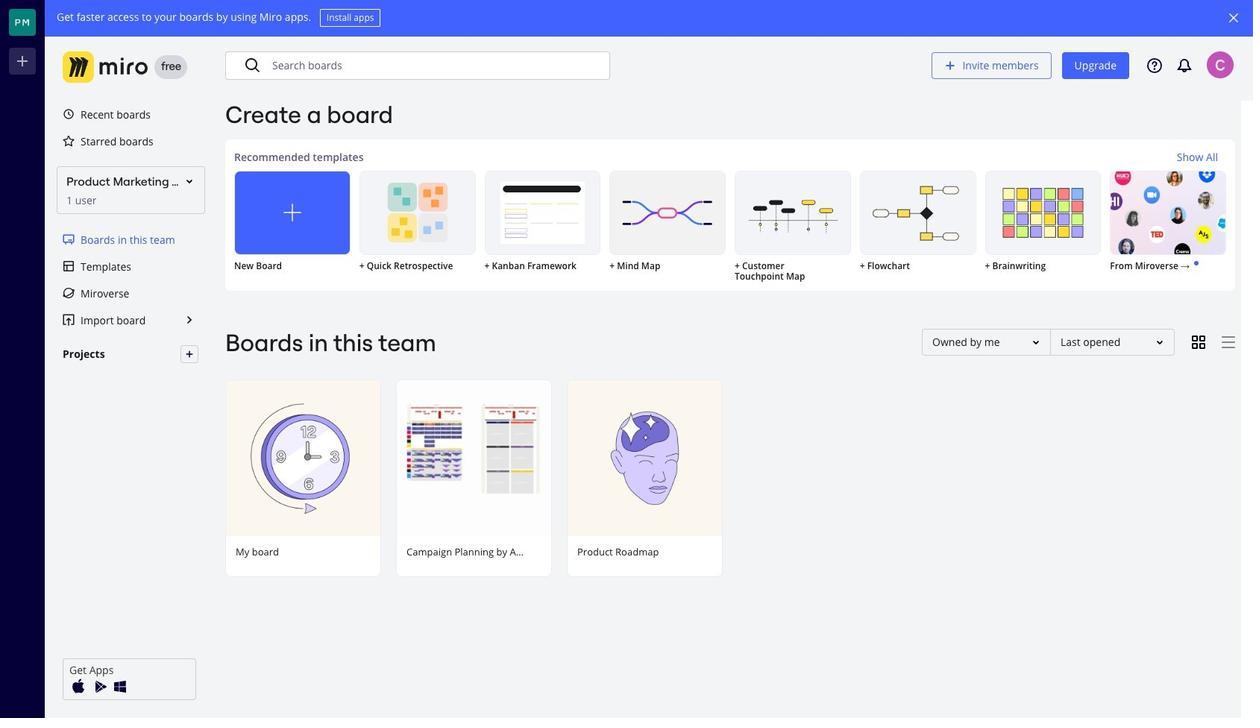 Task type: locate. For each thing, give the bounding box(es) containing it.
spagx image
[[244, 57, 262, 75], [63, 108, 75, 120], [63, 314, 75, 326], [522, 391, 540, 409]]

spagx image
[[63, 135, 75, 147], [283, 204, 301, 222], [63, 260, 75, 272], [63, 287, 75, 299], [185, 350, 194, 359], [355, 542, 376, 563]]

banner
[[45, 0, 381, 36]]

img image
[[63, 51, 148, 83], [69, 678, 87, 696], [90, 678, 108, 696], [111, 678, 129, 696]]

group
[[225, 380, 1236, 595]]

current team section region
[[54, 226, 207, 334]]

switch to product marketing team image
[[9, 9, 36, 36]]

close image
[[1228, 11, 1241, 25]]

Search boards text field
[[272, 52, 599, 79]]



Task type: vqa. For each thing, say whether or not it's contained in the screenshot.
feed icon
yes



Task type: describe. For each thing, give the bounding box(es) containing it.
feed image
[[1176, 57, 1194, 75]]

user menu: chirpy chipmunk image
[[1207, 51, 1234, 78]]

spagx image inside current team section 'region'
[[63, 314, 75, 326]]

star the product roadmap board element
[[698, 536, 717, 577]]

learning center image
[[1148, 58, 1163, 73]]



